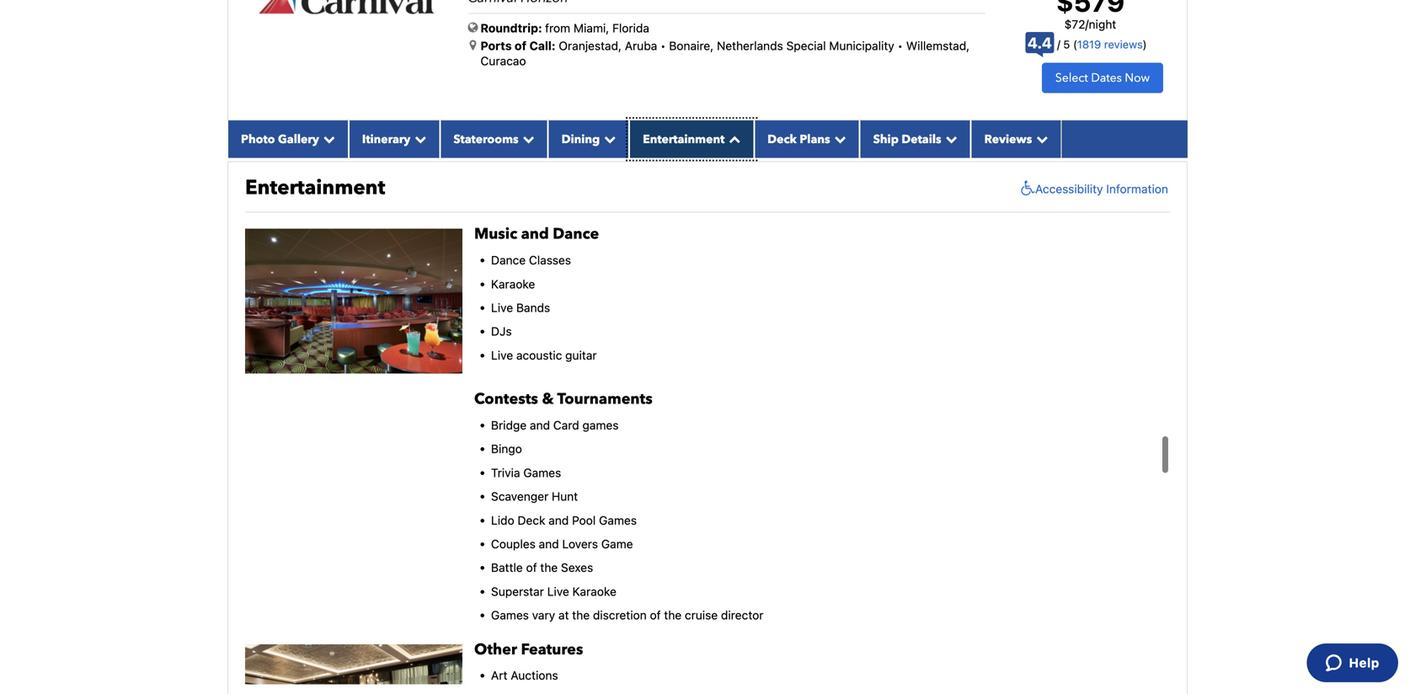 Task type: vqa. For each thing, say whether or not it's contained in the screenshot.
Only
no



Task type: locate. For each thing, give the bounding box(es) containing it.
and up battle of the sexes
[[539, 537, 559, 551]]

chevron down image left itinerary
[[319, 133, 335, 145]]

chevron down image left entertainment dropdown button
[[600, 133, 616, 145]]

call:
[[530, 39, 556, 53]]

1 horizontal spatial dance
[[553, 224, 599, 244]]

chevron down image inside dining dropdown button
[[600, 133, 616, 145]]

karaoke
[[491, 277, 535, 291], [573, 585, 617, 598]]

of right battle
[[526, 561, 537, 575]]

1 chevron down image from the left
[[319, 133, 335, 145]]

live bands
[[491, 301, 550, 315]]

roundtrip:
[[481, 21, 542, 35]]

dining button
[[548, 120, 630, 158]]

dance down the music
[[491, 253, 526, 267]]

)
[[1143, 38, 1147, 51]]

• left the "willemstad,"
[[898, 39, 903, 53]]

•
[[661, 39, 666, 53], [898, 39, 903, 53]]

chevron down image left the staterooms
[[411, 133, 427, 145]]

1 vertical spatial live
[[491, 348, 513, 362]]

chevron down image inside deck plans dropdown button
[[830, 133, 846, 145]]

live
[[491, 301, 513, 315], [491, 348, 513, 362], [547, 585, 569, 598]]

1 horizontal spatial deck
[[768, 131, 797, 147]]

chevron down image
[[519, 133, 535, 145], [830, 133, 846, 145]]

bands
[[516, 301, 550, 315]]

other features
[[474, 639, 583, 660]]

sexes
[[561, 561, 593, 575]]

chevron down image inside photo gallery "dropdown button"
[[319, 133, 335, 145]]

chevron down image inside the ship details dropdown button
[[942, 133, 958, 145]]

• right aruba
[[661, 39, 666, 53]]

lovers
[[562, 537, 598, 551]]

live for live acoustic guitar
[[491, 348, 513, 362]]

0 vertical spatial deck
[[768, 131, 797, 147]]

deck plans
[[768, 131, 830, 147]]

live acoustic guitar
[[491, 348, 597, 362]]

accessibility
[[1036, 182, 1103, 196]]

0 horizontal spatial /
[[1057, 38, 1061, 51]]

0 vertical spatial karaoke
[[491, 277, 535, 291]]

1 vertical spatial dance
[[491, 253, 526, 267]]

chevron down image inside reviews dropdown button
[[1032, 133, 1048, 145]]

chevron down image inside the itinerary 'dropdown button'
[[411, 133, 427, 145]]

battle of the sexes
[[491, 561, 593, 575]]

gallery
[[278, 131, 319, 147]]

chevron down image
[[319, 133, 335, 145], [411, 133, 427, 145], [600, 133, 616, 145], [942, 133, 958, 145], [1032, 133, 1048, 145]]

1 horizontal spatial chevron down image
[[830, 133, 846, 145]]

0 vertical spatial dance
[[553, 224, 599, 244]]

2 chevron down image from the left
[[411, 133, 427, 145]]

ports
[[481, 39, 512, 53]]

0 vertical spatial games
[[523, 466, 561, 480]]

1 vertical spatial deck
[[518, 513, 546, 527]]

games up game
[[599, 513, 637, 527]]

select          dates now
[[1056, 70, 1150, 86]]

florida
[[613, 21, 650, 35]]

scavenger
[[491, 490, 549, 503]]

and up "couples and lovers game"
[[549, 513, 569, 527]]

miami,
[[574, 21, 609, 35]]

dining
[[562, 131, 600, 147]]

karaoke down sexes
[[573, 585, 617, 598]]

0 horizontal spatial dance
[[491, 253, 526, 267]]

of
[[515, 39, 527, 53], [526, 561, 537, 575], [650, 608, 661, 622]]

1819 reviews link
[[1077, 38, 1143, 51]]

games up scavenger hunt
[[523, 466, 561, 480]]

of for ports
[[515, 39, 527, 53]]

/ inside 4.4 / 5 ( 1819 reviews )
[[1057, 38, 1061, 51]]

and for dance
[[521, 224, 549, 244]]

1 vertical spatial entertainment
[[245, 174, 385, 202]]

at
[[559, 608, 569, 622]]

deck plans button
[[754, 120, 860, 158]]

(
[[1073, 38, 1077, 51]]

trivia games
[[491, 466, 561, 480]]

4.4
[[1028, 34, 1052, 52]]

live down 'djs'
[[491, 348, 513, 362]]

2 vertical spatial of
[[650, 608, 661, 622]]

$72
[[1065, 17, 1086, 31]]

oranjestad,
[[559, 39, 622, 53]]

and up dance classes
[[521, 224, 549, 244]]

and left card on the left bottom
[[530, 418, 550, 432]]

the up superstar live karaoke in the bottom left of the page
[[540, 561, 558, 575]]

chevron down image left reviews
[[942, 133, 958, 145]]

2 chevron down image from the left
[[830, 133, 846, 145]]

/ left 5
[[1057, 38, 1061, 51]]

entertainment
[[643, 131, 725, 147], [245, 174, 385, 202]]

acoustic
[[516, 348, 562, 362]]

karaoke up the live bands
[[491, 277, 535, 291]]

deck left plans
[[768, 131, 797, 147]]

1 horizontal spatial entertainment
[[643, 131, 725, 147]]

lido deck and pool games
[[491, 513, 637, 527]]

the left cruise
[[664, 608, 682, 622]]

dance classes
[[491, 253, 571, 267]]

ship details button
[[860, 120, 971, 158]]

1 vertical spatial karaoke
[[573, 585, 617, 598]]

0 vertical spatial /
[[1086, 17, 1089, 31]]

bridge and card games
[[491, 418, 619, 432]]

live up at
[[547, 585, 569, 598]]

vary
[[532, 608, 555, 622]]

deck down scavenger hunt
[[518, 513, 546, 527]]

of right discretion
[[650, 608, 661, 622]]

oranjestad, aruba • bonaire, netherlands special municipality •
[[559, 39, 903, 53]]

1 vertical spatial of
[[526, 561, 537, 575]]

2 vertical spatial live
[[547, 585, 569, 598]]

select
[[1056, 70, 1088, 86]]

3 chevron down image from the left
[[600, 133, 616, 145]]

live up 'djs'
[[491, 301, 513, 315]]

roundtrip: from miami, florida
[[481, 21, 650, 35]]

music and dance
[[474, 224, 599, 244]]

1 vertical spatial /
[[1057, 38, 1061, 51]]

0 horizontal spatial chevron down image
[[519, 133, 535, 145]]

the
[[540, 561, 558, 575], [572, 608, 590, 622], [664, 608, 682, 622]]

0 horizontal spatial deck
[[518, 513, 546, 527]]

entertainment button
[[630, 120, 754, 158]]

from
[[545, 21, 571, 35]]

4 chevron down image from the left
[[942, 133, 958, 145]]

1 horizontal spatial /
[[1086, 17, 1089, 31]]

1 chevron down image from the left
[[519, 133, 535, 145]]

/ up 4.4 / 5 ( 1819 reviews ) at the top right of page
[[1086, 17, 1089, 31]]

2 • from the left
[[898, 39, 903, 53]]

games down superstar
[[491, 608, 529, 622]]

chevron down image inside staterooms dropdown button
[[519, 133, 535, 145]]

0 horizontal spatial entertainment
[[245, 174, 385, 202]]

chevron down image left ship
[[830, 133, 846, 145]]

1 horizontal spatial •
[[898, 39, 903, 53]]

of for battle
[[526, 561, 537, 575]]

0 vertical spatial live
[[491, 301, 513, 315]]

photo
[[241, 131, 275, 147]]

entertainment main content
[[219, 0, 1196, 694]]

5 chevron down image from the left
[[1032, 133, 1048, 145]]

1 horizontal spatial karaoke
[[573, 585, 617, 598]]

0 vertical spatial of
[[515, 39, 527, 53]]

/ for 4.4
[[1057, 38, 1061, 51]]

0 vertical spatial entertainment
[[643, 131, 725, 147]]

1 • from the left
[[661, 39, 666, 53]]

0 horizontal spatial •
[[661, 39, 666, 53]]

bingo
[[491, 442, 522, 456]]

chevron down image up "wheelchair" icon
[[1032, 133, 1048, 145]]

chevron down image left dining
[[519, 133, 535, 145]]

/
[[1086, 17, 1089, 31], [1057, 38, 1061, 51]]

games
[[523, 466, 561, 480], [599, 513, 637, 527], [491, 608, 529, 622]]

of down roundtrip:
[[515, 39, 527, 53]]

the right at
[[572, 608, 590, 622]]

live for live bands
[[491, 301, 513, 315]]

auctions
[[511, 669, 558, 683]]

chevron down image for dining
[[600, 133, 616, 145]]

dance up classes
[[553, 224, 599, 244]]

now
[[1125, 70, 1150, 86]]

0 horizontal spatial karaoke
[[491, 277, 535, 291]]

details
[[902, 131, 942, 147]]

other
[[474, 639, 517, 660]]

&
[[542, 389, 554, 410]]

djs
[[491, 325, 512, 338]]



Task type: describe. For each thing, give the bounding box(es) containing it.
itinerary button
[[349, 120, 440, 158]]

chevron down image for staterooms
[[519, 133, 535, 145]]

chevron down image for photo gallery
[[319, 133, 335, 145]]

bonaire,
[[669, 39, 714, 53]]

map marker image
[[470, 39, 476, 51]]

2 horizontal spatial the
[[664, 608, 682, 622]]

chevron down image for deck plans
[[830, 133, 846, 145]]

pool
[[572, 513, 596, 527]]

art auctions
[[491, 669, 558, 683]]

night
[[1089, 17, 1117, 31]]

itinerary
[[362, 131, 411, 147]]

cruise
[[685, 608, 718, 622]]

superstar
[[491, 585, 544, 598]]

ship
[[873, 131, 899, 147]]

art
[[491, 669, 508, 683]]

4.4 / 5 ( 1819 reviews )
[[1028, 34, 1147, 52]]

features
[[521, 639, 583, 660]]

chevron down image for ship details
[[942, 133, 958, 145]]

trivia
[[491, 466, 520, 480]]

1 vertical spatial games
[[599, 513, 637, 527]]

carnival cruise line image
[[258, 0, 439, 16]]

aruba
[[625, 39, 657, 53]]

wheelchair image
[[1017, 180, 1036, 197]]

$72 / night
[[1065, 17, 1117, 31]]

guitar
[[565, 348, 597, 362]]

netherlands
[[717, 39, 783, 53]]

chevron up image
[[725, 133, 741, 145]]

accessibility information link
[[1017, 180, 1169, 197]]

municipality
[[829, 39, 895, 53]]

photo gallery
[[241, 131, 319, 147]]

0 horizontal spatial the
[[540, 561, 558, 575]]

couples and lovers game
[[491, 537, 633, 551]]

chevron down image for reviews
[[1032, 133, 1048, 145]]

and for card
[[530, 418, 550, 432]]

superstar live karaoke
[[491, 585, 617, 598]]

music
[[474, 224, 517, 244]]

ship details
[[873, 131, 942, 147]]

dates
[[1091, 70, 1122, 86]]

plans
[[800, 131, 830, 147]]

ports of call:
[[481, 39, 556, 53]]

scavenger hunt
[[491, 490, 578, 503]]

games
[[583, 418, 619, 432]]

director
[[721, 608, 764, 622]]

staterooms
[[454, 131, 519, 147]]

hunt
[[552, 490, 578, 503]]

5
[[1064, 38, 1070, 51]]

special
[[787, 39, 826, 53]]

curacao
[[481, 54, 526, 68]]

photo gallery button
[[227, 120, 349, 158]]

lido
[[491, 513, 515, 527]]

accessibility information
[[1036, 182, 1169, 196]]

reviews
[[1104, 38, 1143, 51]]

and for lovers
[[539, 537, 559, 551]]

information
[[1107, 182, 1169, 196]]

select          dates now link
[[1042, 63, 1164, 93]]

willemstad,
[[906, 39, 970, 53]]

couples
[[491, 537, 536, 551]]

globe image
[[468, 22, 478, 33]]

discretion
[[593, 608, 647, 622]]

tournaments
[[557, 389, 653, 410]]

games vary at the discretion of the cruise director
[[491, 608, 764, 622]]

staterooms button
[[440, 120, 548, 158]]

card
[[553, 418, 579, 432]]

game
[[601, 537, 633, 551]]

deck inside dropdown button
[[768, 131, 797, 147]]

2 vertical spatial games
[[491, 608, 529, 622]]

chevron down image for itinerary
[[411, 133, 427, 145]]

classes
[[529, 253, 571, 267]]

contests
[[474, 389, 538, 410]]

1 horizontal spatial the
[[572, 608, 590, 622]]

battle
[[491, 561, 523, 575]]

/ for $72
[[1086, 17, 1089, 31]]

reviews
[[985, 131, 1032, 147]]

reviews button
[[971, 120, 1062, 158]]

1819
[[1077, 38, 1101, 51]]

willemstad, curacao
[[481, 39, 970, 68]]

contests & tournaments
[[474, 389, 653, 410]]

entertainment inside entertainment dropdown button
[[643, 131, 725, 147]]



